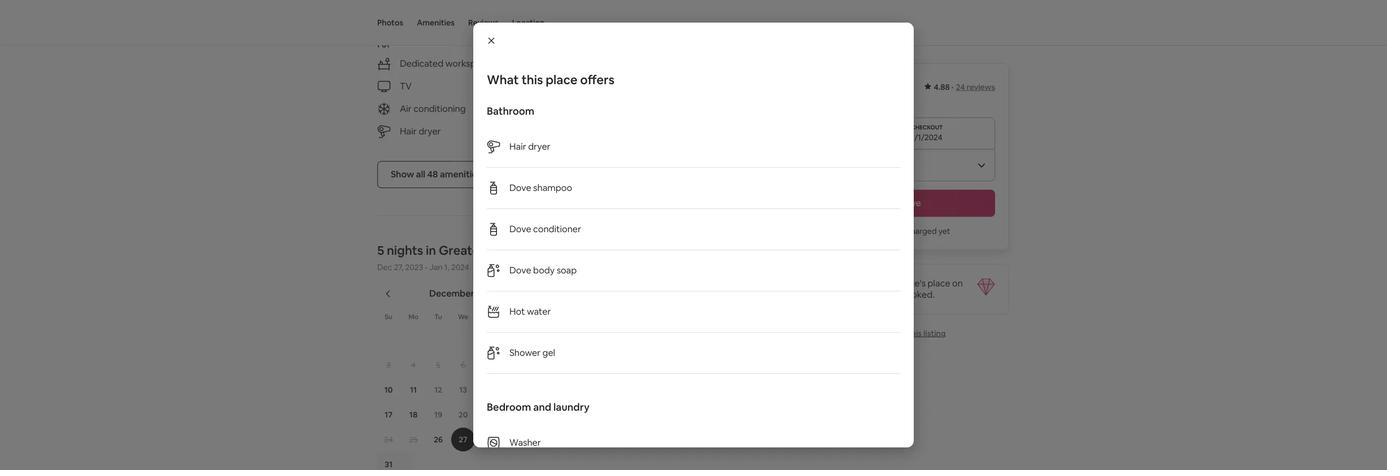 Task type: locate. For each thing, give the bounding box(es) containing it.
21 button left 22
[[476, 403, 501, 427]]

amenities
[[440, 168, 482, 180]]

16, saturday, december 2023. unavailable button
[[526, 378, 550, 402]]

0 horizontal spatial offers
[[471, 6, 505, 22]]

0 vertical spatial washer
[[589, 80, 620, 92]]

0 horizontal spatial hair dryer
[[400, 126, 441, 137]]

5 inside the 5 nights in greater london dec 27, 2023 - jan 1, 2024
[[377, 242, 384, 258]]

0 horizontal spatial is
[[833, 277, 839, 289]]

bedroom
[[487, 401, 531, 414]]

be
[[895, 226, 905, 236]]

2024 inside the 5 nights in greater london dec 27, 2023 - jan 1, 2024
[[451, 262, 469, 272]]

water
[[527, 306, 551, 317]]

offers inside dialog
[[580, 72, 615, 88]]

photos
[[377, 18, 403, 28]]

bedroom and laundry
[[487, 401, 590, 414]]

2023 up th
[[476, 288, 497, 300]]

what this place offers
[[377, 6, 505, 22], [487, 72, 615, 88]]

29 button
[[501, 428, 525, 451]]

what this place offers inside dialog
[[487, 72, 615, 88]]

1 21 from the left
[[484, 410, 492, 420]]

0 vertical spatial 2024
[[451, 262, 469, 272]]

is inside shaojie's place on airbnb is usually fully booked.
[[843, 289, 850, 301]]

show all 48 amenities button
[[377, 161, 495, 188]]

hair dryer down air conditioning
[[400, 126, 441, 137]]

1 vertical spatial dove
[[510, 223, 531, 235]]

dec
[[377, 262, 392, 272]]

dove left shampoo
[[510, 182, 531, 194]]

0 horizontal spatial this
[[412, 6, 434, 22]]

what this place offers up bathroom
[[487, 72, 615, 88]]

19, friday, january 2024. available. there is a 3 night minimum stay requirement. select as check-in date. button
[[690, 378, 713, 402]]

5 for 5
[[436, 360, 441, 370]]

31
[[385, 459, 393, 470]]

dryer down air conditioning
[[419, 126, 441, 137]]

hair down air
[[400, 126, 417, 137]]

5
[[377, 242, 384, 258], [436, 360, 441, 370]]

0 horizontal spatial 2023
[[405, 262, 423, 272]]

workspace
[[446, 58, 491, 70]]

5 button
[[426, 353, 451, 377]]

13 button
[[451, 378, 476, 402]]

place inside dialog
[[546, 72, 578, 88]]

5 for 5 nights in greater london dec 27, 2023 - jan 1, 2024
[[377, 242, 384, 258]]

1 horizontal spatial 21
[[573, 410, 581, 420]]

this left listing
[[908, 328, 922, 338]]

24, wednesday, january 2024. available. there is a 3 night minimum stay requirement. select as check-in date. button
[[640, 403, 664, 427]]

24 reviews button
[[956, 82, 995, 92]]

1 vertical spatial place
[[546, 72, 578, 88]]

30
[[533, 435, 542, 445]]

0 vertical spatial 5
[[377, 242, 384, 258]]

1 horizontal spatial offers
[[580, 72, 615, 88]]

10
[[385, 385, 393, 395]]

1 vertical spatial what this place offers
[[487, 72, 615, 88]]

listing
[[924, 328, 946, 338]]

21 button
[[476, 403, 501, 427], [565, 403, 590, 427]]

0 vertical spatial 2023
[[405, 262, 423, 272]]

2 21 from the left
[[573, 410, 581, 420]]

0 horizontal spatial 2024
[[451, 262, 469, 272]]

this up kitchen
[[412, 6, 434, 22]]

0 horizontal spatial 21
[[484, 410, 492, 420]]

27 button
[[451, 428, 476, 451]]

find.
[[867, 277, 886, 289]]

hair inside "what this place offers" dialog
[[510, 141, 526, 153]]

0 vertical spatial 24
[[956, 82, 965, 92]]

washer
[[589, 80, 620, 92], [510, 437, 541, 449]]

0 horizontal spatial washer
[[510, 437, 541, 449]]

0 vertical spatial dryer
[[419, 126, 441, 137]]

tu
[[434, 313, 442, 322]]

dove up london
[[510, 223, 531, 235]]

0 horizontal spatial hair
[[400, 126, 417, 137]]

0 vertical spatial hair dryer
[[400, 126, 441, 137]]

dove down london
[[510, 264, 531, 276]]

1 horizontal spatial is
[[843, 289, 850, 301]]

hot
[[510, 306, 525, 317]]

reserve button
[[813, 190, 995, 217]]

1 horizontal spatial 2024
[[659, 288, 680, 300]]

we
[[458, 313, 468, 322]]

1 vertical spatial 24
[[384, 435, 393, 445]]

amenities button
[[417, 0, 455, 45]]

0 horizontal spatial 24
[[384, 435, 393, 445]]

tv
[[400, 80, 412, 92]]

1 vertical spatial 2024
[[659, 288, 680, 300]]

dove for dove body soap
[[510, 264, 531, 276]]

1 horizontal spatial 5
[[436, 360, 441, 370]]

a
[[841, 277, 846, 289]]

shaojie's
[[890, 277, 926, 289]]

18, thursday, january 2024. available. there is a 3 night minimum stay requirement. select as check-in date. button
[[665, 378, 689, 402]]

24 right ·
[[956, 82, 965, 92]]

5 inside button
[[436, 360, 441, 370]]

48
[[427, 168, 438, 180]]

0 horizontal spatial place
[[436, 6, 468, 22]]

2024 right january
[[659, 288, 680, 300]]

2023 left -
[[405, 262, 423, 272]]

fr
[[510, 313, 516, 322]]

3 dove from the top
[[510, 264, 531, 276]]

what this place offers up kitchen
[[377, 6, 505, 22]]

0 vertical spatial this
[[412, 6, 434, 22]]

this inside dialog
[[522, 72, 543, 88]]

1 vertical spatial what
[[487, 72, 519, 88]]

2024 right 1, on the bottom left
[[451, 262, 469, 272]]

31 button
[[376, 453, 424, 470]]

1 vertical spatial this
[[522, 72, 543, 88]]

reviews
[[468, 18, 499, 28]]

21 down "14, sunday, january 2024. available. there is a 3 night minimum stay requirement. select as check-in date." button
[[573, 410, 581, 420]]

24
[[956, 82, 965, 92], [384, 435, 393, 445]]

0 vertical spatial offers
[[471, 6, 505, 22]]

2023 inside the 5 nights in greater london dec 27, 2023 - jan 1, 2024
[[405, 262, 423, 272]]

what this place offers for kitchen
[[377, 6, 505, 22]]

what up kitchen
[[377, 6, 409, 22]]

dove for dove shampoo
[[510, 182, 531, 194]]

location button
[[512, 0, 545, 45]]

1,
[[444, 262, 450, 272]]

1 horizontal spatial hair dryer
[[510, 141, 551, 153]]

1 vertical spatial 2023
[[476, 288, 497, 300]]

you won't be charged yet
[[858, 226, 950, 236]]

0 vertical spatial what this place offers
[[377, 6, 505, 22]]

fully
[[882, 289, 899, 301]]

this up bathroom
[[522, 72, 543, 88]]

17 button
[[376, 403, 401, 427]]

hair dryer inside "what this place offers" dialog
[[510, 141, 551, 153]]

sa
[[534, 313, 542, 322]]

2 dove from the top
[[510, 223, 531, 235]]

1 horizontal spatial dryer
[[528, 141, 551, 153]]

report
[[881, 328, 907, 338]]

1 vertical spatial 5
[[436, 360, 441, 370]]

21 right '20' 'button'
[[484, 410, 492, 420]]

1 horizontal spatial 2023
[[476, 288, 497, 300]]

what inside dialog
[[487, 72, 519, 88]]

is left a
[[833, 277, 839, 289]]

gel
[[543, 347, 555, 359]]

december 2023
[[429, 288, 497, 300]]

2024
[[451, 262, 469, 272], [659, 288, 680, 300]]

offers for bathroom
[[580, 72, 615, 88]]

0 vertical spatial hair
[[400, 126, 417, 137]]

23, tuesday, january 2024. available. there is a 3 night minimum stay requirement. select as check-in date. button
[[615, 403, 639, 427]]

place
[[436, 6, 468, 22], [546, 72, 578, 88], [928, 277, 951, 289]]

jan
[[430, 262, 443, 272]]

17
[[385, 410, 393, 420]]

hair down bathroom
[[510, 141, 526, 153]]

what
[[377, 6, 409, 22], [487, 72, 519, 88]]

dove shampoo
[[510, 182, 572, 194]]

0 horizontal spatial what
[[377, 6, 409, 22]]

1/1/2024
[[911, 132, 943, 142]]

offers
[[471, 6, 505, 22], [580, 72, 615, 88]]

1 dove from the top
[[510, 182, 531, 194]]

rare
[[848, 277, 865, 289]]

23 button
[[525, 403, 550, 427]]

1 vertical spatial offers
[[580, 72, 615, 88]]

0 vertical spatial place
[[436, 6, 468, 22]]

this is a rare find.
[[813, 277, 886, 289]]

january 2024
[[623, 288, 680, 300]]

1 horizontal spatial hair
[[510, 141, 526, 153]]

26, friday, january 2024. available. there is a 3 night minimum stay requirement. select as check-in date. button
[[690, 403, 713, 427]]

what up bathroom
[[487, 72, 519, 88]]

24 up "31" button
[[384, 435, 393, 445]]

shampoo
[[533, 182, 572, 194]]

2 vertical spatial place
[[928, 277, 951, 289]]

1 vertical spatial hair
[[510, 141, 526, 153]]

2 vertical spatial this
[[908, 328, 922, 338]]

0 horizontal spatial 5
[[377, 242, 384, 258]]

5 up dec
[[377, 242, 384, 258]]

0 vertical spatial what
[[377, 6, 409, 22]]

18
[[409, 410, 418, 420]]

25, thursday, january 2024. available. there is a 3 night minimum stay requirement. select as check-in date. button
[[665, 403, 689, 427]]

1 horizontal spatial 21 button
[[565, 403, 590, 427]]

dryer up dove shampoo
[[528, 141, 551, 153]]

1 21 button from the left
[[476, 403, 501, 427]]

0 horizontal spatial 21 button
[[476, 403, 501, 427]]

1 horizontal spatial what
[[487, 72, 519, 88]]

1 vertical spatial dryer
[[528, 141, 551, 153]]

hair dryer down bathroom
[[510, 141, 551, 153]]

25 button
[[401, 428, 426, 451]]

3 button
[[376, 353, 401, 377]]

3
[[386, 360, 391, 370]]

21 button left 22, monday, january 2024. available. there is a 3 night minimum stay requirement. select as check-in date. "button"
[[565, 403, 590, 427]]

is left usually
[[843, 289, 850, 301]]

0 vertical spatial dove
[[510, 182, 531, 194]]

1 horizontal spatial this
[[522, 72, 543, 88]]

13
[[459, 385, 467, 395]]

2 horizontal spatial place
[[928, 277, 951, 289]]

5 right "4" button in the bottom left of the page
[[436, 360, 441, 370]]

soap
[[557, 264, 577, 276]]

1 horizontal spatial place
[[546, 72, 578, 88]]

1 vertical spatial washer
[[510, 437, 541, 449]]

1 vertical spatial hair dryer
[[510, 141, 551, 153]]

2 vertical spatial dove
[[510, 264, 531, 276]]



Task type: vqa. For each thing, say whether or not it's contained in the screenshot.
us
no



Task type: describe. For each thing, give the bounding box(es) containing it.
27, saturday, january 2024. available. there is a 3 night minimum stay requirement. select as check-in date. button
[[715, 403, 738, 427]]

24 button
[[376, 428, 401, 451]]

hot water
[[510, 306, 551, 317]]

reviews button
[[468, 0, 499, 45]]

6 button
[[451, 353, 476, 377]]

1/1/2024 button
[[813, 118, 995, 149]]

11 button
[[401, 378, 426, 402]]

28 button
[[476, 428, 501, 451]]

dryer inside "what this place offers" dialog
[[528, 141, 551, 153]]

in
[[426, 242, 436, 258]]

26 button
[[426, 428, 451, 451]]

all
[[416, 168, 425, 180]]

27
[[459, 435, 468, 445]]

4
[[411, 360, 416, 370]]

conditioning
[[414, 103, 466, 115]]

22 button
[[501, 403, 525, 427]]

booked.
[[901, 289, 935, 301]]

show
[[391, 168, 414, 180]]

-
[[425, 262, 428, 272]]

su
[[385, 313, 393, 322]]

kitchen
[[400, 35, 432, 47]]

1 horizontal spatial 24
[[956, 82, 965, 92]]

2024 inside the calendar application
[[659, 288, 680, 300]]

4 button
[[401, 353, 426, 377]]

17, wednesday, january 2024. available. there is a 3 night minimum stay requirement. select as check-in date. button
[[640, 378, 664, 402]]

0 horizontal spatial dryer
[[419, 126, 441, 137]]

location
[[512, 18, 545, 28]]

15, monday, january 2024. available. there is a 3 night minimum stay requirement. select as check-in date. button
[[590, 378, 614, 402]]

15, friday, december 2023. unavailable button
[[501, 378, 525, 402]]

bathroom
[[487, 105, 535, 118]]

23
[[533, 410, 542, 420]]

laundry
[[554, 401, 590, 414]]

reviews
[[967, 82, 995, 92]]

body
[[533, 264, 555, 276]]

amenities
[[417, 18, 455, 28]]

airbnb
[[813, 289, 841, 301]]

mo
[[409, 313, 418, 322]]

2 21 button from the left
[[565, 403, 590, 427]]

7 button
[[476, 353, 501, 377]]

24 inside 'button'
[[384, 435, 393, 445]]

show all 48 amenities
[[391, 168, 482, 180]]

offers for kitchen
[[471, 6, 505, 22]]

what for kitchen
[[377, 6, 409, 22]]

won't
[[873, 226, 894, 236]]

place for kitchen
[[436, 6, 468, 22]]

25
[[409, 435, 418, 445]]

19
[[434, 410, 442, 420]]

20, saturday, january 2024. available. there is a 3 night minimum stay requirement. select as check-in date. button
[[715, 378, 738, 402]]

greater
[[439, 242, 484, 258]]

2 horizontal spatial this
[[908, 328, 922, 338]]

december
[[429, 288, 474, 300]]

30 button
[[525, 428, 550, 451]]

shaojie's place on airbnb is usually fully booked.
[[813, 277, 963, 301]]

photos button
[[377, 0, 403, 45]]

6
[[461, 360, 466, 370]]

shower gel
[[510, 347, 555, 359]]

10 button
[[376, 378, 401, 402]]

report this listing
[[881, 328, 946, 338]]

place for bathroom
[[546, 72, 578, 88]]

29
[[508, 435, 518, 445]]

12 button
[[426, 378, 451, 402]]

dedicated workspace
[[400, 58, 491, 70]]

19 button
[[426, 403, 451, 427]]

27,
[[394, 262, 403, 272]]

20
[[459, 410, 468, 420]]

2023 inside the calendar application
[[476, 288, 497, 300]]

yet
[[939, 226, 950, 236]]

28
[[483, 435, 493, 445]]

14, sunday, january 2024. available. there is a 3 night minimum stay requirement. select as check-in date. button
[[565, 378, 589, 402]]

what for bathroom
[[487, 72, 519, 88]]

4.88 · 24 reviews
[[934, 82, 995, 92]]

16, tuesday, january 2024. available. there is a 3 night minimum stay requirement. select as check-in date. button
[[615, 378, 639, 402]]

dove for dove conditioner
[[510, 223, 531, 235]]

shower
[[510, 347, 541, 359]]

dedicated
[[400, 58, 444, 70]]

washer inside "what this place offers" dialog
[[510, 437, 541, 449]]

usually
[[852, 289, 880, 301]]

january
[[623, 288, 658, 300]]

22, monday, january 2024. available. there is a 3 night minimum stay requirement. select as check-in date. button
[[590, 403, 614, 427]]

and
[[533, 401, 551, 414]]

4.88
[[934, 82, 950, 92]]

this for kitchen
[[412, 6, 434, 22]]

conditioner
[[533, 223, 581, 235]]

place inside shaojie's place on airbnb is usually fully booked.
[[928, 277, 951, 289]]

dove body soap
[[510, 264, 577, 276]]

this for bathroom
[[522, 72, 543, 88]]

report this listing button
[[863, 328, 946, 338]]

26
[[434, 435, 443, 445]]

th
[[484, 313, 492, 322]]

air conditioning
[[400, 103, 466, 115]]

11
[[410, 385, 417, 395]]

charged
[[907, 226, 937, 236]]

14, thursday, december 2023. this day is only available for checkout. button
[[476, 378, 500, 402]]

nights
[[387, 242, 423, 258]]

12
[[434, 385, 442, 395]]

what this place offers for bathroom
[[487, 72, 615, 88]]

1 horizontal spatial washer
[[589, 80, 620, 92]]

what this place offers dialog
[[473, 23, 914, 470]]

reserve
[[887, 197, 921, 209]]

calendar application
[[364, 276, 1126, 470]]



